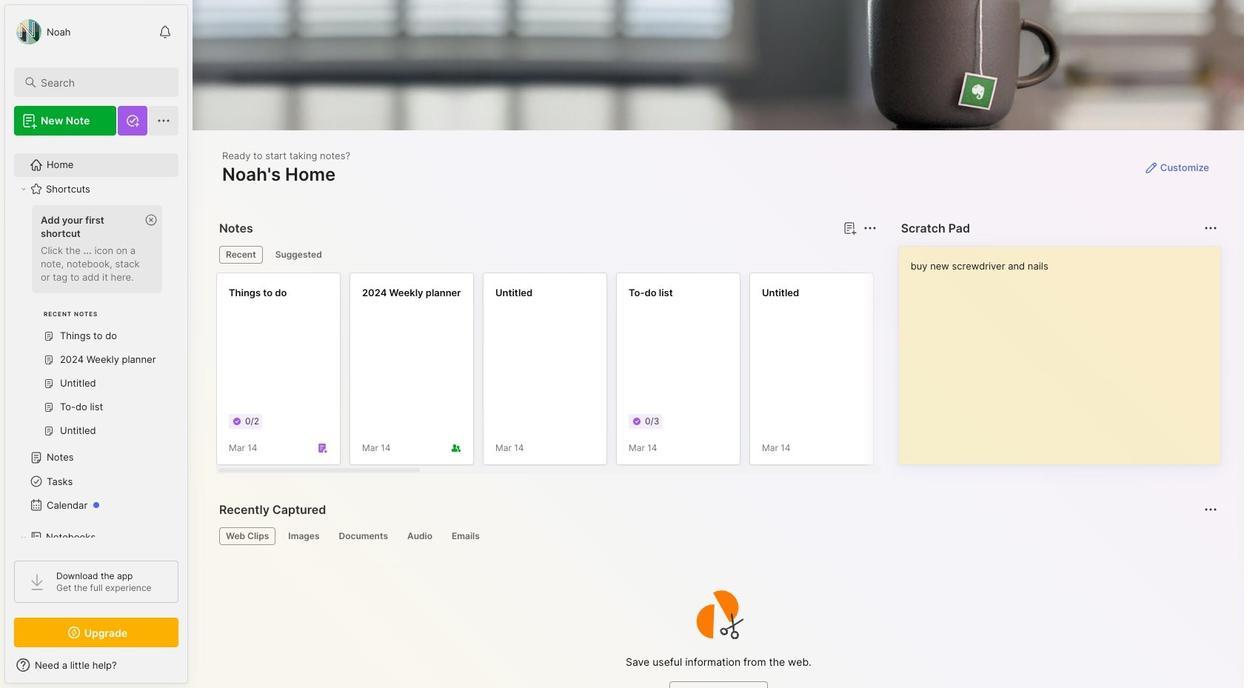 Task type: vqa. For each thing, say whether or not it's contained in the screenshot.
Expand Notebooks icon
yes



Task type: locate. For each thing, give the bounding box(es) containing it.
click to collapse image
[[187, 661, 198, 679]]

More actions field
[[860, 218, 881, 239], [1201, 218, 1222, 239], [1201, 499, 1222, 520]]

tab
[[219, 246, 263, 264], [269, 246, 329, 264], [219, 527, 276, 545], [282, 527, 326, 545], [332, 527, 395, 545], [401, 527, 439, 545], [445, 527, 487, 545]]

WHAT'S NEW field
[[5, 653, 187, 677]]

row group
[[216, 273, 1245, 474]]

1 vertical spatial tab list
[[219, 527, 1216, 545]]

None search field
[[41, 73, 165, 91]]

Search text field
[[41, 76, 165, 90]]

1 tab list from the top
[[219, 246, 875, 264]]

group
[[14, 201, 170, 452]]

tab list
[[219, 246, 875, 264], [219, 527, 1216, 545]]

Start writing… text field
[[911, 247, 1220, 453]]

more actions image
[[861, 219, 879, 237], [1202, 219, 1220, 237], [1202, 501, 1220, 519]]

tree
[[5, 144, 187, 677]]

0 vertical spatial tab list
[[219, 246, 875, 264]]



Task type: describe. For each thing, give the bounding box(es) containing it.
none search field inside main "element"
[[41, 73, 165, 91]]

tree inside main "element"
[[5, 144, 187, 677]]

Account field
[[14, 17, 71, 47]]

main element
[[0, 0, 193, 688]]

expand notebooks image
[[19, 533, 28, 542]]

group inside main "element"
[[14, 201, 170, 452]]

2 tab list from the top
[[219, 527, 1216, 545]]



